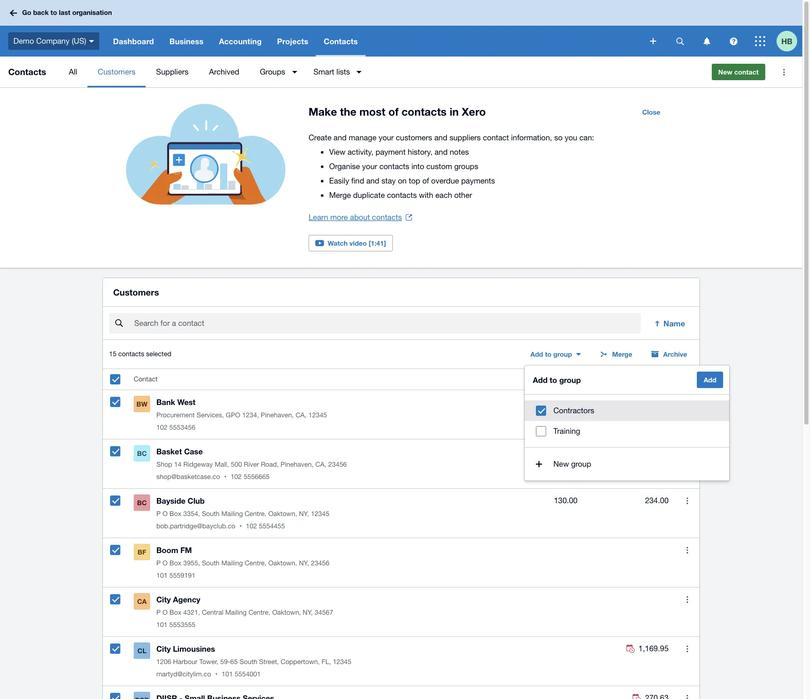 Task type: locate. For each thing, give the bounding box(es) containing it.
mailing right the central
[[225, 609, 247, 617]]

1 vertical spatial more row options image
[[677, 639, 698, 660]]

merge down easily
[[329, 191, 351, 200]]

in
[[450, 105, 459, 118]]

3 box from the top
[[170, 609, 181, 617]]

p left 4321,
[[156, 609, 161, 617]]

23456
[[328, 461, 347, 469], [311, 560, 330, 568]]

bc for basket case
[[137, 450, 147, 458]]

0 vertical spatial bc
[[137, 450, 147, 458]]

dashboard
[[113, 37, 154, 46]]

0 vertical spatial city
[[156, 595, 171, 605]]

ca, right road,
[[315, 461, 326, 469]]

0 vertical spatial more row options image
[[677, 491, 698, 511]]

learn more about contacts
[[309, 213, 402, 222]]

suppliers
[[450, 133, 481, 142]]

1 vertical spatial new
[[554, 460, 569, 469]]

box for city
[[170, 609, 181, 617]]

basket case shop 14 ridgeway mall, 500 river road, pinehaven, ca, 23456 shop@basketcase.co • 102 5556665
[[156, 447, 347, 481]]

1 vertical spatial contacts
[[8, 66, 46, 77]]

and up custom
[[435, 148, 448, 156]]

contractors button
[[525, 401, 729, 421]]

organise
[[329, 162, 360, 171]]

pinehaven, inside basket case shop 14 ridgeway mall, 500 river road, pinehaven, ca, 23456 shop@basketcase.co • 102 5556665
[[281, 461, 314, 469]]

new for new contact
[[718, 68, 733, 76]]

mailing up bob.partridge@bayclub.co
[[221, 510, 243, 518]]

add inside add button
[[704, 376, 717, 384]]

training
[[554, 427, 580, 436]]

mailing for club
[[221, 510, 243, 518]]

1 vertical spatial box
[[170, 560, 181, 568]]

1 horizontal spatial ca,
[[315, 461, 326, 469]]

bc left bayside
[[137, 499, 147, 507]]

1 vertical spatial ny,
[[299, 560, 309, 568]]

0 vertical spatial o
[[163, 510, 168, 518]]

3 p from the top
[[156, 609, 161, 617]]

101 left 5559191
[[156, 572, 168, 580]]

12345 for limousines
[[333, 659, 351, 666]]

add
[[530, 350, 543, 359], [533, 376, 548, 385], [704, 376, 717, 384]]

p inside 'city agency p o box 4321, central mailing centre, oaktown, ny, 34567 101 5553555'
[[156, 609, 161, 617]]

2 vertical spatial •
[[215, 671, 218, 679]]

contacts down 'payment'
[[379, 162, 409, 171]]

2 vertical spatial 102
[[246, 523, 257, 530]]

12345 inside "bayside club p o box 3354, south mailing centre, oaktown, ny, 12345 bob.partridge@bayclub.co • 102 5554455"
[[311, 510, 330, 518]]

0 vertical spatial pinehaven,
[[261, 412, 294, 419]]

centre, inside "bayside club p o box 3354, south mailing centre, oaktown, ny, 12345 bob.partridge@bayclub.co • 102 5554455"
[[245, 510, 267, 518]]

• inside basket case shop 14 ridgeway mall, 500 river road, pinehaven, ca, 23456 shop@basketcase.co • 102 5556665
[[224, 473, 227, 481]]

102 inside basket case shop 14 ridgeway mall, 500 river road, pinehaven, ca, 23456 shop@basketcase.co • 102 5556665
[[231, 473, 242, 481]]

pinehaven, inside bank west procurement services, gpo 1234, pinehaven, ca, 12345 102 5553456
[[261, 412, 294, 419]]

2 bc from the top
[[137, 499, 147, 507]]

suppliers
[[156, 67, 189, 76]]

merge left archive button
[[612, 350, 632, 359]]

box up 5559191
[[170, 560, 181, 568]]

0 horizontal spatial merge
[[329, 191, 351, 200]]

you
[[552, 376, 563, 383]]

fl,
[[322, 659, 331, 666]]

2 vertical spatial 12345
[[333, 659, 351, 666]]

of right most
[[388, 105, 399, 118]]

1 horizontal spatial contacts
[[324, 37, 358, 46]]

102 down procurement
[[156, 424, 168, 432]]

101 left '5553555'
[[156, 622, 168, 629]]

2 vertical spatial box
[[170, 609, 181, 617]]

0 vertical spatial new
[[718, 68, 733, 76]]

• inside "bayside club p o box 3354, south mailing centre, oaktown, ny, 12345 bob.partridge@bayclub.co • 102 5554455"
[[239, 523, 242, 530]]

more
[[330, 213, 348, 222]]

last
[[59, 8, 70, 17]]

1 vertical spatial 102
[[231, 473, 242, 481]]

p inside "bayside club p o box 3354, south mailing centre, oaktown, ny, 12345 bob.partridge@bayclub.co • 102 5554455"
[[156, 510, 161, 518]]

1 vertical spatial •
[[239, 523, 242, 530]]

stay
[[382, 176, 396, 185]]

• left 5554455
[[239, 523, 242, 530]]

pinehaven, right road,
[[281, 461, 314, 469]]

• down mall,
[[224, 473, 227, 481]]

0 vertical spatial 12345
[[308, 412, 327, 419]]

15
[[109, 350, 116, 358]]

city for city limousines
[[156, 645, 171, 654]]

0 horizontal spatial new
[[554, 460, 569, 469]]

o for bayside
[[163, 510, 168, 518]]

city inside 'city agency p o box 4321, central mailing centre, oaktown, ny, 34567 101 5553555'
[[156, 595, 171, 605]]

1 horizontal spatial of
[[422, 176, 429, 185]]

group inside popup button
[[553, 350, 572, 359]]

p down 'boom'
[[156, 560, 161, 568]]

0 vertical spatial your
[[379, 133, 394, 142]]

1 p from the top
[[156, 510, 161, 518]]

2 vertical spatial mailing
[[225, 609, 247, 617]]

watch video [1:41]
[[328, 239, 386, 247]]

add to group button
[[524, 346, 588, 363]]

add to group up you
[[530, 350, 572, 359]]

p for city agency
[[156, 609, 161, 617]]

102 inside bank west procurement services, gpo 1234, pinehaven, ca, 12345 102 5553456
[[156, 424, 168, 432]]

other
[[454, 191, 472, 200]]

0 vertical spatial box
[[170, 510, 181, 518]]

navigation containing dashboard
[[105, 26, 643, 57]]

oaktown, for boom fm
[[268, 560, 297, 568]]

101 inside boom fm p o box 3955, south mailing centre, oaktown, ny, 23456 101 5559191
[[156, 572, 168, 580]]

view activity, payment history, and notes
[[329, 148, 469, 156]]

contact
[[134, 376, 158, 383]]

close
[[642, 108, 661, 116]]

ca, right 1234,
[[296, 412, 307, 419]]

0 vertical spatial merge
[[329, 191, 351, 200]]

tower,
[[199, 659, 218, 666]]

102 left 5554455
[[246, 523, 257, 530]]

learn
[[309, 213, 328, 222]]

to inside group
[[550, 376, 557, 385]]

contacts up lists
[[324, 37, 358, 46]]

group up you owe
[[553, 350, 572, 359]]

12345 inside city limousines 1206 harbour tower, 59-65 south street, coppertown, fl, 12345 martyd@citylim.co • 101 5554001
[[333, 659, 351, 666]]

add inside add to group popup button
[[530, 350, 543, 359]]

to inside banner
[[51, 8, 57, 17]]

contacts up customers
[[402, 105, 447, 118]]

new group button
[[525, 454, 729, 475]]

your up 'payment'
[[379, 133, 394, 142]]

to inside popup button
[[545, 350, 552, 359]]

south right 3354,
[[202, 510, 220, 518]]

of right top
[[422, 176, 429, 185]]

more row options image
[[677, 491, 698, 511], [677, 590, 698, 610]]

1 vertical spatial bc
[[137, 499, 147, 507]]

1 vertical spatial mailing
[[221, 560, 243, 568]]

centre, inside 'city agency p o box 4321, central mailing centre, oaktown, ny, 34567 101 5553555'
[[249, 609, 270, 617]]

5553555
[[169, 622, 195, 629]]

Search for a contact field
[[133, 314, 641, 333]]

demo company (us) button
[[0, 26, 105, 57]]

with
[[419, 191, 433, 200]]

activity,
[[348, 148, 374, 156]]

3 more row options image from the top
[[677, 688, 698, 700]]

0 horizontal spatial ca,
[[296, 412, 307, 419]]

navigation
[[105, 26, 643, 57]]

banner
[[0, 0, 802, 57]]

o inside 'city agency p o box 4321, central mailing centre, oaktown, ny, 34567 101 5553555'
[[163, 609, 168, 617]]

1 vertical spatial add to group
[[533, 376, 581, 385]]

2 p from the top
[[156, 560, 161, 568]]

of
[[388, 105, 399, 118], [422, 176, 429, 185]]

2 horizontal spatial 102
[[246, 523, 257, 530]]

mailing inside boom fm p o box 3955, south mailing centre, oaktown, ny, 23456 101 5559191
[[221, 560, 243, 568]]

2 horizontal spatial •
[[239, 523, 242, 530]]

0 vertical spatial ca,
[[296, 412, 307, 419]]

0 vertical spatial p
[[156, 510, 161, 518]]

0 vertical spatial contacts
[[324, 37, 358, 46]]

south right 3955,
[[202, 560, 220, 568]]

box up '5553555'
[[170, 609, 181, 617]]

oaktown, for bayside club
[[268, 510, 297, 518]]

2 vertical spatial group
[[571, 460, 591, 469]]

group down add to group popup button at the right
[[559, 376, 581, 385]]

1 horizontal spatial merge
[[612, 350, 632, 359]]

custom
[[426, 162, 452, 171]]

centre, down 5554455
[[245, 560, 267, 568]]

o for boom
[[163, 560, 168, 568]]

south inside "bayside club p o box 3354, south mailing centre, oaktown, ny, 12345 bob.partridge@bayclub.co • 102 5554455"
[[202, 510, 220, 518]]

ny, for city agency
[[303, 609, 313, 617]]

914.55
[[645, 447, 669, 456]]

• inside city limousines 1206 harbour tower, 59-65 south street, coppertown, fl, 12345 martyd@citylim.co • 101 5554001
[[215, 671, 218, 679]]

business
[[169, 37, 204, 46]]

o inside boom fm p o box 3955, south mailing centre, oaktown, ny, 23456 101 5559191
[[163, 560, 168, 568]]

and left suppliers
[[434, 133, 447, 142]]

1 horizontal spatial svg image
[[730, 37, 737, 45]]

0 vertical spatial more row options image
[[677, 540, 698, 561]]

23456 inside basket case shop 14 ridgeway mall, 500 river road, pinehaven, ca, 23456 shop@basketcase.co • 102 5556665
[[328, 461, 347, 469]]

bayside club p o box 3354, south mailing centre, oaktown, ny, 12345 bob.partridge@bayclub.co • 102 5554455
[[156, 497, 330, 530]]

contact left actions menu icon
[[734, 68, 759, 76]]

p inside boom fm p o box 3955, south mailing centre, oaktown, ny, 23456 101 5559191
[[156, 560, 161, 568]]

history,
[[408, 148, 433, 156]]

bc left basket
[[137, 450, 147, 458]]

menu
[[58, 57, 703, 87]]

your down activity, at left top
[[362, 162, 377, 171]]

contact list table element
[[103, 369, 700, 700]]

1 vertical spatial p
[[156, 560, 161, 568]]

new inside button
[[554, 460, 569, 469]]

2 vertical spatial more row options image
[[677, 688, 698, 700]]

and
[[334, 133, 347, 142], [434, 133, 447, 142], [435, 148, 448, 156], [366, 176, 379, 185]]

1 vertical spatial ca,
[[315, 461, 326, 469]]

box for boom
[[170, 560, 181, 568]]

1 vertical spatial o
[[163, 560, 168, 568]]

harbour
[[173, 659, 198, 666]]

23456 inside boom fm p o box 3955, south mailing centre, oaktown, ny, 23456 101 5559191
[[311, 560, 330, 568]]

0 vertical spatial 101
[[156, 572, 168, 580]]

1 vertical spatial oaktown,
[[268, 560, 297, 568]]

mailing inside "bayside club p o box 3354, south mailing centre, oaktown, ny, 12345 bob.partridge@bayclub.co • 102 5554455"
[[221, 510, 243, 518]]

club
[[188, 497, 205, 506]]

actions menu image
[[774, 62, 794, 82]]

accounting button
[[211, 26, 269, 57]]

contacts button
[[316, 26, 366, 57]]

0 vertical spatial customers
[[98, 67, 136, 76]]

smart lists button
[[303, 57, 368, 87]]

1 horizontal spatial 102
[[231, 473, 242, 481]]

1 vertical spatial centre,
[[245, 560, 267, 568]]

owe
[[565, 376, 578, 383]]

box inside 'city agency p o box 4321, central mailing centre, oaktown, ny, 34567 101 5553555'
[[170, 609, 181, 617]]

pinehaven, right 1234,
[[261, 412, 294, 419]]

1 vertical spatial to
[[545, 350, 552, 359]]

65
[[230, 659, 238, 666]]

oaktown, left 34567
[[272, 609, 301, 617]]

add to group inside add to group popup button
[[530, 350, 572, 359]]

23456 for basket case
[[328, 461, 347, 469]]

1 vertical spatial pinehaven,
[[281, 461, 314, 469]]

0 vertical spatial add to group
[[530, 350, 572, 359]]

group down training on the bottom right of page
[[571, 460, 591, 469]]

p for boom fm
[[156, 560, 161, 568]]

2 vertical spatial centre,
[[249, 609, 270, 617]]

suppliers button
[[146, 57, 199, 87]]

1 more row options image from the top
[[677, 491, 698, 511]]

overdue
[[431, 176, 459, 185]]

0 horizontal spatial of
[[388, 105, 399, 118]]

0 vertical spatial •
[[224, 473, 227, 481]]

south up 5554001 in the left of the page
[[240, 659, 257, 666]]

3 o from the top
[[163, 609, 168, 617]]

easily
[[329, 176, 349, 185]]

centre, inside boom fm p o box 3955, south mailing centre, oaktown, ny, 23456 101 5559191
[[245, 560, 267, 568]]

23456 for boom fm
[[311, 560, 330, 568]]

mailing right 3955,
[[221, 560, 243, 568]]

contact right suppliers
[[483, 133, 509, 142]]

p down bayside
[[156, 510, 161, 518]]

0 vertical spatial to
[[51, 8, 57, 17]]

duplicate
[[353, 191, 385, 200]]

oaktown, inside "bayside club p o box 3354, south mailing centre, oaktown, ny, 12345 bob.partridge@bayclub.co • 102 5554455"
[[268, 510, 297, 518]]

ca, inside basket case shop 14 ridgeway mall, 500 river road, pinehaven, ca, 23456 shop@basketcase.co • 102 5556665
[[315, 461, 326, 469]]

centre, right the central
[[249, 609, 270, 617]]

0 vertical spatial mailing
[[221, 510, 243, 518]]

1 vertical spatial 101
[[156, 622, 168, 629]]

0 horizontal spatial 102
[[156, 424, 168, 432]]

navigation inside banner
[[105, 26, 643, 57]]

1 o from the top
[[163, 510, 168, 518]]

add to group down add to group popup button at the right
[[533, 376, 581, 385]]

0 vertical spatial contact
[[734, 68, 759, 76]]

102 down 500
[[231, 473, 242, 481]]

0 vertical spatial south
[[202, 510, 220, 518]]

oaktown, down 5554455
[[268, 560, 297, 568]]

o down bayside
[[163, 510, 168, 518]]

2 vertical spatial oaktown,
[[272, 609, 301, 617]]

101 inside 'city agency p o box 4321, central mailing centre, oaktown, ny, 34567 101 5553555'
[[156, 622, 168, 629]]

1 horizontal spatial your
[[379, 133, 394, 142]]

south for fm
[[202, 560, 220, 568]]

payments
[[461, 176, 495, 185]]

1 vertical spatial city
[[156, 645, 171, 654]]

you owe
[[552, 376, 578, 383]]

hb
[[781, 36, 793, 46]]

1 vertical spatial of
[[422, 176, 429, 185]]

contacts
[[324, 37, 358, 46], [8, 66, 46, 77]]

group inside button
[[571, 460, 591, 469]]

1 horizontal spatial •
[[224, 473, 227, 481]]

5554455
[[259, 523, 285, 530]]

2 box from the top
[[170, 560, 181, 568]]

1 vertical spatial more row options image
[[677, 590, 698, 610]]

centre, for bayside club
[[245, 510, 267, 518]]

bank
[[156, 398, 175, 407]]

view
[[329, 148, 346, 156]]

234.00 link
[[645, 495, 669, 507]]

o down 'boom'
[[163, 560, 168, 568]]

1 vertical spatial merge
[[612, 350, 632, 359]]

new for new group
[[554, 460, 569, 469]]

oaktown, up 5554455
[[268, 510, 297, 518]]

1 vertical spatial 12345
[[311, 510, 330, 518]]

2 vertical spatial south
[[240, 659, 257, 666]]

svg image
[[10, 10, 17, 16], [676, 37, 684, 45], [703, 37, 710, 45], [89, 40, 94, 43]]

south inside boom fm p o box 3955, south mailing centre, oaktown, ny, 23456 101 5559191
[[202, 560, 220, 568]]

0 vertical spatial oaktown,
[[268, 510, 297, 518]]

500
[[231, 461, 242, 469]]

2 vertical spatial ny,
[[303, 609, 313, 617]]

banner containing hb
[[0, 0, 802, 57]]

more row options image
[[677, 540, 698, 561], [677, 639, 698, 660], [677, 688, 698, 700]]

ca, inside bank west procurement services, gpo 1234, pinehaven, ca, 12345 102 5553456
[[296, 412, 307, 419]]

martyd@citylim.co
[[156, 671, 211, 679]]

o left 4321,
[[163, 609, 168, 617]]

training button
[[525, 421, 729, 442]]

box down bayside
[[170, 510, 181, 518]]

box inside boom fm p o box 3955, south mailing centre, oaktown, ny, 23456 101 5559191
[[170, 560, 181, 568]]

0 horizontal spatial contacts
[[8, 66, 46, 77]]

2 vertical spatial to
[[550, 376, 557, 385]]

list box
[[525, 395, 729, 448]]

mailing inside 'city agency p o box 4321, central mailing centre, oaktown, ny, 34567 101 5553555'
[[225, 609, 247, 617]]

1 box from the top
[[170, 510, 181, 518]]

0 vertical spatial 23456
[[328, 461, 347, 469]]

101 for boom fm
[[156, 572, 168, 580]]

234.00
[[645, 497, 669, 505]]

svg image
[[755, 36, 765, 46], [730, 37, 737, 45], [650, 38, 656, 44]]

city up 1206
[[156, 645, 171, 654]]

2 vertical spatial p
[[156, 609, 161, 617]]

you
[[565, 133, 577, 142]]

make
[[309, 105, 337, 118]]

1 horizontal spatial new
[[718, 68, 733, 76]]

1 city from the top
[[156, 595, 171, 605]]

0 vertical spatial group
[[553, 350, 572, 359]]

0 vertical spatial ny,
[[299, 510, 309, 518]]

centre, up 5554455
[[245, 510, 267, 518]]

2 vertical spatial o
[[163, 609, 168, 617]]

projects button
[[269, 26, 316, 57]]

0 horizontal spatial contact
[[483, 133, 509, 142]]

top
[[409, 176, 420, 185]]

groups
[[260, 67, 285, 76]]

add to group inside add to group group
[[533, 376, 581, 385]]

city agency p o box 4321, central mailing centre, oaktown, ny, 34567 101 5553555
[[156, 595, 333, 629]]

basket
[[156, 447, 182, 456]]

contacts down demo
[[8, 66, 46, 77]]

mall,
[[215, 461, 229, 469]]

box
[[170, 510, 181, 518], [170, 560, 181, 568], [170, 609, 181, 617]]

0 horizontal spatial your
[[362, 162, 377, 171]]

102 inside "bayside club p o box 3354, south mailing centre, oaktown, ny, 12345 bob.partridge@bayclub.co • 102 5554455"
[[246, 523, 257, 530]]

1 vertical spatial your
[[362, 162, 377, 171]]

•
[[224, 473, 227, 481], [239, 523, 242, 530], [215, 671, 218, 679]]

oaktown, inside boom fm p o box 3955, south mailing centre, oaktown, ny, 23456 101 5559191
[[268, 560, 297, 568]]

shop@basketcase.co
[[156, 473, 220, 481]]

2 city from the top
[[156, 645, 171, 654]]

1206
[[156, 659, 171, 666]]

mailing for agency
[[225, 609, 247, 617]]

0 vertical spatial centre,
[[245, 510, 267, 518]]

city right ca
[[156, 595, 171, 605]]

ny, inside 'city agency p o box 4321, central mailing centre, oaktown, ny, 34567 101 5553555'
[[303, 609, 313, 617]]

city inside city limousines 1206 harbour tower, 59-65 south street, coppertown, fl, 12345 martyd@citylim.co • 101 5554001
[[156, 645, 171, 654]]

video
[[350, 239, 367, 247]]

new inside button
[[718, 68, 733, 76]]

ny, inside "bayside club p o box 3354, south mailing centre, oaktown, ny, 12345 bob.partridge@bayclub.co • 102 5554455"
[[299, 510, 309, 518]]

dashboard link
[[105, 26, 162, 57]]

bayside
[[156, 497, 186, 506]]

o inside "bayside club p o box 3354, south mailing centre, oaktown, ny, 12345 bob.partridge@bayclub.co • 102 5554455"
[[163, 510, 168, 518]]

ny, for boom fm
[[299, 560, 309, 568]]

0 vertical spatial 102
[[156, 424, 168, 432]]

south for club
[[202, 510, 220, 518]]

2 o from the top
[[163, 560, 168, 568]]

ny, inside boom fm p o box 3955, south mailing centre, oaktown, ny, 23456 101 5559191
[[299, 560, 309, 568]]

0 horizontal spatial •
[[215, 671, 218, 679]]

o for city
[[163, 609, 168, 617]]

1 vertical spatial south
[[202, 560, 220, 568]]

payment
[[376, 148, 406, 156]]

• down tower,
[[215, 671, 218, 679]]

1 vertical spatial group
[[559, 376, 581, 385]]

1 vertical spatial 23456
[[311, 560, 330, 568]]

create and manage your customers and suppliers contact information, so you can:
[[309, 133, 594, 142]]

1 horizontal spatial contact
[[734, 68, 759, 76]]

merge inside merge button
[[612, 350, 632, 359]]

101 for city agency
[[156, 622, 168, 629]]

1,169.95 link
[[626, 643, 669, 655]]

0 vertical spatial of
[[388, 105, 399, 118]]

to
[[51, 8, 57, 17], [545, 350, 552, 359], [550, 376, 557, 385]]

101 down 59-
[[222, 671, 233, 679]]

2 vertical spatial 101
[[222, 671, 233, 679]]

1 bc from the top
[[137, 450, 147, 458]]

can:
[[579, 133, 594, 142]]

box inside "bayside club p o box 3354, south mailing centre, oaktown, ny, 12345 bob.partridge@bayclub.co • 102 5554455"
[[170, 510, 181, 518]]

oaktown, inside 'city agency p o box 4321, central mailing centre, oaktown, ny, 34567 101 5553555'
[[272, 609, 301, 617]]



Task type: vqa. For each thing, say whether or not it's contained in the screenshot.
checkbox
no



Task type: describe. For each thing, give the bounding box(es) containing it.
15 contacts selected
[[109, 350, 171, 358]]

contact inside new contact button
[[734, 68, 759, 76]]

information,
[[511, 133, 552, 142]]

city for city agency
[[156, 595, 171, 605]]

customers inside button
[[98, 67, 136, 76]]

merge for merge duplicate contacts with each other
[[329, 191, 351, 200]]

learn more about contacts link
[[309, 210, 412, 225]]

and up duplicate
[[366, 176, 379, 185]]

1,169.95
[[639, 645, 669, 653]]

xero
[[462, 105, 486, 118]]

procurement
[[156, 412, 195, 419]]

services,
[[197, 412, 224, 419]]

into
[[411, 162, 424, 171]]

101 inside city limousines 1206 harbour tower, 59-65 south street, coppertown, fl, 12345 martyd@citylim.co • 101 5554001
[[222, 671, 233, 679]]

groups
[[454, 162, 478, 171]]

bc for bayside club
[[137, 499, 147, 507]]

name
[[664, 319, 685, 328]]

[1:41]
[[369, 239, 386, 247]]

each
[[435, 191, 452, 200]]

contacts down on
[[387, 191, 417, 200]]

projects
[[277, 37, 308, 46]]

2 more row options image from the top
[[677, 639, 698, 660]]

menu containing all
[[58, 57, 703, 87]]

ridgeway
[[183, 461, 213, 469]]

about
[[350, 213, 370, 222]]

2 more row options image from the top
[[677, 590, 698, 610]]

0 horizontal spatial svg image
[[650, 38, 656, 44]]

3955,
[[183, 560, 200, 568]]

street,
[[259, 659, 279, 666]]

archive button
[[645, 346, 693, 363]]

selected
[[146, 350, 171, 358]]

hb button
[[777, 26, 802, 57]]

smart
[[314, 67, 334, 76]]

merge button
[[594, 346, 639, 363]]

• for basket case
[[224, 473, 227, 481]]

find
[[351, 176, 364, 185]]

12345 inside bank west procurement services, gpo 1234, pinehaven, ca, 12345 102 5553456
[[308, 412, 327, 419]]

watch
[[328, 239, 348, 247]]

south inside city limousines 1206 harbour tower, 59-65 south street, coppertown, fl, 12345 martyd@citylim.co • 101 5554001
[[240, 659, 257, 666]]

add button
[[697, 372, 723, 388]]

4321,
[[183, 609, 200, 617]]

manage
[[349, 133, 377, 142]]

• for city limousines
[[215, 671, 218, 679]]

and up view
[[334, 133, 347, 142]]

• for bayside club
[[239, 523, 242, 530]]

the
[[340, 105, 356, 118]]

svg image inside go back to last organisation link
[[10, 10, 17, 16]]

organisation
[[72, 8, 112, 17]]

city limousines 1206 harbour tower, 59-65 south street, coppertown, fl, 12345 martyd@citylim.co • 101 5554001
[[156, 645, 351, 679]]

customers
[[396, 133, 432, 142]]

limousines
[[173, 645, 215, 654]]

centre, for city agency
[[249, 609, 270, 617]]

bob.partridge@bayclub.co
[[156, 523, 235, 530]]

mailing for fm
[[221, 560, 243, 568]]

easily find and stay on top of overdue payments
[[329, 176, 495, 185]]

add to group group
[[525, 366, 729, 481]]

smart lists
[[314, 67, 350, 76]]

102 for bayside club
[[246, 523, 257, 530]]

gpo
[[226, 412, 240, 419]]

2 horizontal spatial svg image
[[755, 36, 765, 46]]

contacts down merge duplicate contacts with each other
[[372, 213, 402, 222]]

130.00
[[554, 497, 578, 505]]

bank west procurement services, gpo 1234, pinehaven, ca, 12345 102 5553456
[[156, 398, 327, 432]]

ca
[[137, 598, 147, 606]]

contacts inside dropdown button
[[324, 37, 358, 46]]

102 for basket case
[[231, 473, 242, 481]]

west
[[177, 398, 196, 407]]

customers button
[[87, 57, 146, 87]]

1 vertical spatial customers
[[113, 287, 159, 298]]

34567
[[315, 609, 333, 617]]

river
[[244, 461, 259, 469]]

archived button
[[199, 57, 250, 87]]

oaktown, for city agency
[[272, 609, 301, 617]]

close button
[[636, 104, 667, 120]]

company
[[36, 36, 70, 45]]

fm
[[180, 546, 192, 555]]

bw
[[136, 400, 147, 409]]

go back to last organisation
[[22, 8, 112, 17]]

shop
[[156, 461, 172, 469]]

groups button
[[250, 57, 303, 87]]

merge for merge
[[612, 350, 632, 359]]

5559191
[[169, 572, 195, 580]]

1 more row options image from the top
[[677, 540, 698, 561]]

make the most of contacts in xero
[[309, 105, 486, 118]]

ny, for bayside club
[[299, 510, 309, 518]]

on
[[398, 176, 407, 185]]

centre, for boom fm
[[245, 560, 267, 568]]

p for bayside club
[[156, 510, 161, 518]]

contractors
[[554, 407, 594, 415]]

boom fm p o box 3955, south mailing centre, oaktown, ny, 23456 101 5559191
[[156, 546, 330, 580]]

name button
[[647, 313, 693, 334]]

box for bayside
[[170, 510, 181, 518]]

12345 for club
[[311, 510, 330, 518]]

contacts right 15
[[118, 350, 144, 358]]

all
[[69, 67, 77, 76]]

most
[[359, 105, 385, 118]]

svg image inside demo company (us) popup button
[[89, 40, 94, 43]]

130.00 link
[[554, 495, 578, 507]]

archived
[[209, 67, 239, 76]]

1 vertical spatial contact
[[483, 133, 509, 142]]

5553456
[[169, 424, 195, 432]]

5556665
[[244, 473, 270, 481]]

list box containing contractors
[[525, 395, 729, 448]]

road,
[[261, 461, 279, 469]]



